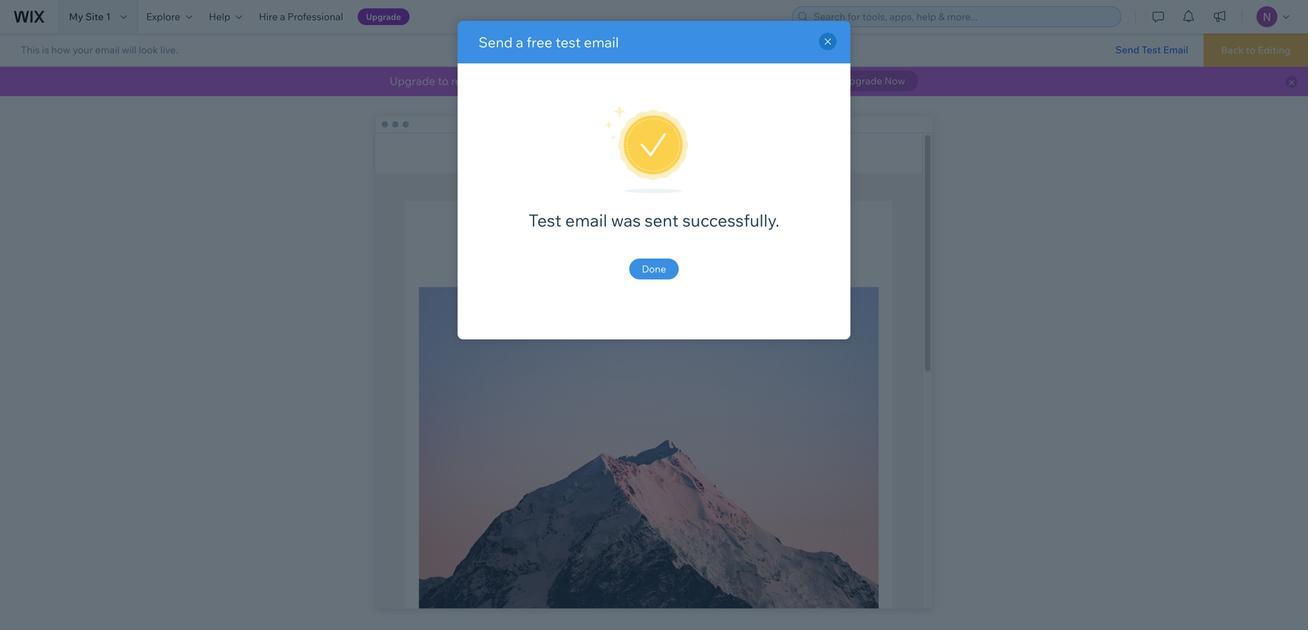 Task type: vqa. For each thing, say whether or not it's contained in the screenshot.
the successfully.
yes



Task type: locate. For each thing, give the bounding box(es) containing it.
this
[[21, 44, 40, 56]]

0 vertical spatial test
[[1142, 44, 1162, 56]]

upgrade left remove
[[390, 74, 436, 88]]

upgrade now
[[843, 75, 906, 87]]

send a free test email
[[479, 33, 619, 51]]

upgrade for upgrade
[[366, 12, 401, 22]]

email for test
[[584, 33, 619, 51]]

to right back
[[1247, 44, 1256, 56]]

upgrade left now
[[843, 75, 883, 87]]

per
[[744, 74, 761, 88]]

sent
[[645, 210, 679, 231]]

hire
[[259, 10, 278, 23]]

editing
[[1259, 44, 1292, 56]]

2 emails from the left
[[708, 74, 741, 88]]

from
[[565, 74, 589, 88]]

0 horizontal spatial to
[[438, 74, 449, 88]]

send for send test email
[[1116, 44, 1140, 56]]

look
[[139, 44, 158, 56]]

1 horizontal spatial a
[[516, 33, 524, 51]]

to left remove
[[438, 74, 449, 88]]

1 emails from the left
[[592, 74, 625, 88]]

hire a professional link
[[251, 0, 352, 33]]

upgrade
[[366, 12, 401, 22], [390, 74, 436, 88], [843, 75, 883, 87]]

send left email on the top of page
[[1116, 44, 1140, 56]]

a inside hire a professional link
[[280, 10, 285, 23]]

1 horizontal spatial emails
[[708, 74, 741, 88]]

send
[[479, 33, 513, 51], [1116, 44, 1140, 56]]

a for free
[[516, 33, 524, 51]]

to inside button
[[1247, 44, 1256, 56]]

emails left the per
[[708, 74, 741, 88]]

to
[[1247, 44, 1256, 56], [438, 74, 449, 88]]

my site 1
[[69, 10, 111, 23]]

a left free at left
[[516, 33, 524, 51]]

1 vertical spatial to
[[438, 74, 449, 88]]

1 horizontal spatial to
[[1247, 44, 1256, 56]]

a right hire in the left top of the page
[[280, 10, 285, 23]]

how
[[51, 44, 70, 56]]

email
[[584, 33, 619, 51], [95, 44, 120, 56], [566, 210, 608, 231]]

upgrade inside 'link'
[[843, 75, 883, 87]]

upgrade for upgrade to remove wix branding from emails and send more emails per month.
[[390, 74, 436, 88]]

emails
[[592, 74, 625, 88], [708, 74, 741, 88]]

1 horizontal spatial send
[[1116, 44, 1140, 56]]

upgrade to remove wix branding from emails and send more emails per month.
[[390, 74, 803, 88]]

help button
[[201, 0, 251, 33]]

test email was sent successfully.
[[529, 210, 780, 231]]

0 vertical spatial a
[[280, 10, 285, 23]]

month.
[[764, 74, 801, 88]]

send up wix
[[479, 33, 513, 51]]

this is how your email will look live.
[[21, 44, 178, 56]]

0 horizontal spatial send
[[479, 33, 513, 51]]

1 vertical spatial test
[[529, 210, 562, 231]]

branding
[[515, 74, 562, 88]]

email left the will
[[95, 44, 120, 56]]

0 horizontal spatial a
[[280, 10, 285, 23]]

0 horizontal spatial test
[[529, 210, 562, 231]]

done button
[[630, 259, 679, 279]]

successfully.
[[683, 210, 780, 231]]

0 horizontal spatial emails
[[592, 74, 625, 88]]

0 vertical spatial to
[[1247, 44, 1256, 56]]

free
[[527, 33, 553, 51]]

my
[[69, 10, 83, 23]]

email for your
[[95, 44, 120, 56]]

email left was at the top left of page
[[566, 210, 608, 231]]

upgrade right professional
[[366, 12, 401, 22]]

a
[[280, 10, 285, 23], [516, 33, 524, 51]]

emails left the and
[[592, 74, 625, 88]]

hire a professional
[[259, 10, 343, 23]]

and
[[628, 74, 647, 88]]

upgrade inside button
[[366, 12, 401, 22]]

explore
[[146, 10, 180, 23]]

email right test at the top
[[584, 33, 619, 51]]

to for upgrade
[[438, 74, 449, 88]]

1 vertical spatial a
[[516, 33, 524, 51]]

test
[[1142, 44, 1162, 56], [529, 210, 562, 231]]

a for professional
[[280, 10, 285, 23]]

1 horizontal spatial test
[[1142, 44, 1162, 56]]



Task type: describe. For each thing, give the bounding box(es) containing it.
1
[[106, 10, 111, 23]]

back
[[1222, 44, 1245, 56]]

upgrade for upgrade now
[[843, 75, 883, 87]]

will
[[122, 44, 137, 56]]

live.
[[160, 44, 178, 56]]

back to editing
[[1222, 44, 1292, 56]]

send for send a free test email
[[479, 33, 513, 51]]

Search for tools, apps, help & more... field
[[810, 7, 1117, 26]]

more
[[678, 74, 705, 88]]

wix
[[493, 74, 512, 88]]

back to editing button
[[1205, 33, 1309, 67]]

is
[[42, 44, 49, 56]]

help
[[209, 10, 231, 23]]

done
[[642, 263, 667, 275]]

to for back
[[1247, 44, 1256, 56]]

was
[[611, 210, 641, 231]]

now
[[885, 75, 906, 87]]

send
[[650, 74, 675, 88]]

upgrade button
[[358, 8, 410, 25]]

site
[[85, 10, 104, 23]]

email
[[1164, 44, 1189, 56]]

professional
[[288, 10, 343, 23]]

send test email
[[1116, 44, 1189, 56]]

remove
[[451, 74, 491, 88]]

your
[[73, 44, 93, 56]]

test
[[556, 33, 581, 51]]

upgrade now link
[[830, 70, 919, 91]]



